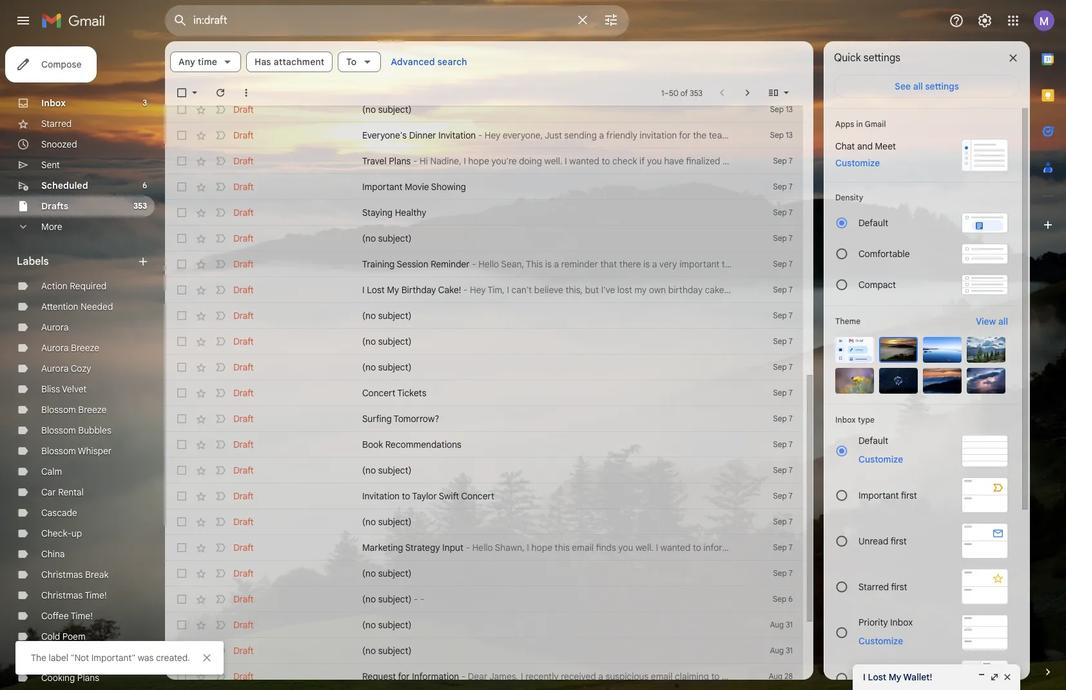Task type: describe. For each thing, give the bounding box(es) containing it.
check-up link
[[41, 528, 82, 540]]

coffee time!
[[41, 611, 93, 622]]

type
[[858, 415, 875, 425]]

has
[[255, 56, 271, 68]]

aurora breeze
[[41, 342, 99, 354]]

important for important first
[[859, 490, 899, 501]]

2 sep 7 from the top
[[774, 182, 793, 192]]

(no subject) link for 9th row from the bottom of the main content containing any time
[[362, 464, 733, 477]]

21 draft from the top
[[233, 620, 254, 631]]

(no subject) link for 11th row from the top of the main content containing any time
[[362, 361, 733, 374]]

2 a from the left
[[652, 259, 657, 270]]

not important switch for fourth row from the top
[[214, 181, 227, 193]]

aurora for aurora breeze
[[41, 342, 69, 354]]

car rental
[[41, 487, 84, 498]]

7 draft from the top
[[233, 259, 254, 270]]

3 row from the top
[[165, 148, 804, 174]]

4 7 from the top
[[789, 233, 793, 243]]

6 row from the top
[[165, 226, 804, 251]]

(no subject) link for 23th row from the bottom
[[362, 103, 733, 116]]

not important switch for sixth row from the top
[[214, 232, 227, 245]]

1 a from the left
[[554, 259, 559, 270]]

support image
[[949, 13, 965, 28]]

the label "not important" was created.
[[31, 653, 190, 664]]

21 row from the top
[[165, 613, 804, 638]]

7 for 8th row from the bottom
[[789, 491, 793, 501]]

pop out image
[[990, 673, 1000, 683]]

7 for 11th row from the bottom
[[789, 414, 793, 424]]

subject) for 21th row from the top
[[378, 620, 412, 631]]

(no subject) for (no subject) link corresponding to 17th row from the top
[[362, 517, 412, 528]]

18 row from the top
[[165, 535, 804, 561]]

maria
[[963, 259, 986, 270]]

attention needed
[[41, 301, 113, 313]]

- right dinner
[[478, 130, 483, 141]]

23 row from the top
[[165, 664, 804, 690]]

apps in gmail
[[836, 119, 886, 129]]

3 draft from the top
[[233, 155, 254, 167]]

5 sep 7 from the top
[[774, 259, 793, 269]]

1 is from the left
[[545, 259, 552, 270]]

best
[[906, 259, 924, 270]]

0 vertical spatial concert
[[362, 388, 396, 399]]

10 draft from the top
[[233, 336, 254, 348]]

main content containing any time
[[165, 41, 986, 690]]

13 sep 7 from the top
[[774, 466, 793, 475]]

2 31 from the top
[[786, 646, 793, 656]]

wallet!
[[904, 672, 933, 684]]

view
[[977, 316, 996, 328]]

9 draft from the top
[[233, 310, 254, 322]]

9 (no from the top
[[362, 594, 376, 606]]

to
[[346, 56, 357, 68]]

required
[[70, 281, 107, 292]]

23 draft from the top
[[233, 671, 254, 683]]

(no subject) for 2nd row from the bottom of the main content containing any time (no subject) link
[[362, 646, 412, 657]]

time! for christmas time!
[[85, 590, 107, 602]]

13 row from the top
[[165, 406, 804, 432]]

19 draft from the top
[[233, 568, 254, 580]]

quick settings element
[[834, 52, 901, 75]]

strategy
[[405, 542, 440, 554]]

very
[[660, 259, 677, 270]]

not important switch for 9th row from the bottom of the main content containing any time
[[214, 464, 227, 477]]

(no subject) link for 9th row from the top
[[362, 310, 733, 322]]

main menu image
[[15, 13, 31, 28]]

coffee
[[41, 611, 69, 622]]

lost for i lost my birthday cake! -
[[367, 284, 385, 296]]

blossom bubbles link
[[41, 425, 111, 437]]

1
[[662, 88, 665, 98]]

17 draft from the top
[[233, 517, 254, 528]]

settings inside button
[[926, 81, 959, 92]]

attachment
[[274, 56, 325, 68]]

action required
[[41, 281, 107, 292]]

10 sep 7 from the top
[[774, 388, 793, 398]]

(no subject) link for 14th row from the bottom
[[362, 335, 733, 348]]

any time
[[179, 56, 217, 68]]

drafts link
[[41, 201, 68, 212]]

gmail image
[[41, 8, 112, 34]]

travel
[[362, 155, 387, 167]]

settings image
[[978, 13, 993, 28]]

17 row from the top
[[165, 509, 804, 535]]

training
[[722, 259, 753, 270]]

labels navigation
[[0, 41, 165, 691]]

4 row from the top
[[165, 174, 804, 200]]

whisper
[[78, 446, 112, 457]]

Search mail text field
[[193, 14, 567, 27]]

14 draft from the top
[[233, 439, 254, 451]]

information
[[412, 671, 459, 683]]

theme element
[[836, 315, 861, 328]]

(no subject) for 9th row from the top (no subject) link
[[362, 310, 412, 322]]

10 (no from the top
[[362, 620, 376, 631]]

aug 28
[[769, 672, 793, 682]]

all for see
[[914, 81, 923, 92]]

customize button for chat and meet
[[828, 155, 888, 171]]

bliss
[[41, 384, 60, 395]]

0 vertical spatial 353
[[690, 88, 703, 98]]

recommendations
[[386, 439, 462, 451]]

car rental link
[[41, 487, 84, 498]]

3
[[143, 98, 147, 108]]

first for important first
[[901, 490, 918, 501]]

search
[[438, 56, 467, 68]]

4 draft from the top
[[233, 181, 254, 193]]

4 (no from the top
[[362, 336, 376, 348]]

meet
[[875, 141, 896, 152]]

- left hello
[[472, 259, 476, 270]]

(no subject) for 23th row from the bottom's (no subject) link
[[362, 104, 412, 115]]

14 sep 7 from the top
[[774, 491, 793, 501]]

inbox for inbox
[[41, 97, 66, 109]]

compose
[[41, 59, 82, 70]]

22 draft from the top
[[233, 646, 254, 657]]

tomorrow!!!
[[789, 259, 835, 270]]

5 (no from the top
[[362, 362, 376, 373]]

label
[[49, 653, 68, 664]]

aurora cozy link
[[41, 363, 91, 375]]

7 for 11th row from the top of the main content containing any time
[[789, 362, 793, 372]]

in
[[857, 119, 863, 129]]

6 (no from the top
[[362, 465, 376, 477]]

important movie showing link
[[362, 181, 733, 193]]

was
[[138, 653, 154, 664]]

labels
[[17, 255, 49, 268]]

9 sep 7 from the top
[[774, 362, 793, 372]]

16 sep 7 from the top
[[774, 543, 793, 553]]

cascade
[[41, 508, 77, 519]]

not important switch for 11th row from the top of the main content containing any time
[[214, 361, 227, 374]]

concert inside labels navigation
[[41, 652, 75, 664]]

sean,
[[501, 259, 524, 270]]

(no subject) for 14th row from the bottom (no subject) link
[[362, 336, 412, 348]]

11 draft from the top
[[233, 362, 254, 373]]

bubbles
[[78, 425, 111, 437]]

7 for 17th row from the top
[[789, 517, 793, 527]]

11 sep 7 from the top
[[774, 414, 793, 424]]

1 draft from the top
[[233, 104, 254, 115]]

7 for 9th row from the top
[[789, 311, 793, 320]]

important for important movie showing
[[362, 181, 403, 193]]

china
[[41, 549, 65, 560]]

19 row from the top
[[165, 561, 804, 587]]

everyone's
[[362, 130, 407, 141]]

15 row from the top
[[165, 458, 804, 484]]

advanced search options image
[[598, 7, 624, 33]]

7 for 18th row from the top of the main content containing any time
[[789, 543, 793, 553]]

staying healthy
[[362, 207, 427, 219]]

6 sep 7 from the top
[[774, 285, 793, 295]]

8 (no from the top
[[362, 568, 376, 580]]

not important switch for seventh row from the top
[[214, 258, 227, 271]]

7 for 14th row from the bottom
[[789, 337, 793, 346]]

(no subject) link for sixth row from the top
[[362, 232, 733, 245]]

aurora breeze link
[[41, 342, 99, 354]]

concert tickets link inside row
[[362, 387, 733, 400]]

7 for 10th row from the bottom
[[789, 440, 793, 449]]

not important switch for 16th row from the bottom
[[214, 284, 227, 297]]

customize button for priority inbox
[[851, 634, 911, 649]]

subject) for 9th row from the bottom of the main content containing any time
[[378, 465, 412, 477]]

15 sep 7 from the top
[[774, 517, 793, 527]]

16 draft from the top
[[233, 491, 254, 502]]

16 row from the top
[[165, 484, 804, 509]]

6 inside row
[[789, 595, 793, 604]]

scheduled
[[41, 180, 88, 192]]

subject) for 11th row from the top of the main content containing any time
[[378, 362, 412, 373]]

9 row from the top
[[165, 303, 804, 329]]

3 (no from the top
[[362, 310, 376, 322]]

first for starred first
[[892, 581, 908, 593]]

advanced search
[[391, 56, 467, 68]]

subject) for fifth row from the bottom of the main content containing any time
[[378, 568, 412, 580]]

17 sep 7 from the top
[[774, 569, 793, 578]]

bliss velvet
[[41, 384, 87, 395]]

sent
[[41, 159, 60, 171]]

20 row from the top
[[165, 587, 804, 613]]

drafts
[[41, 201, 68, 212]]

12 sep 7 from the top
[[774, 440, 793, 449]]

inbox link
[[41, 97, 66, 109]]

concert tickets inside labels navigation
[[41, 652, 105, 664]]

2 row from the top
[[165, 123, 804, 148]]

aug for 23th row
[[769, 672, 783, 682]]

snoozed link
[[41, 139, 77, 150]]

cozy
[[71, 363, 91, 375]]

action
[[41, 281, 68, 292]]

28
[[785, 672, 793, 682]]

2 is from the left
[[644, 259, 650, 270]]

i for i lost my wallet!
[[863, 672, 866, 684]]

3 sep 7 from the top
[[774, 208, 793, 217]]

poem
[[62, 631, 86, 643]]

- right cake!
[[464, 284, 468, 296]]

11 row from the top
[[165, 355, 804, 380]]

labels heading
[[17, 255, 137, 268]]

1 row from the top
[[165, 97, 804, 123]]

marketing strategy input -
[[362, 542, 472, 554]]

12 row from the top
[[165, 380, 804, 406]]

7 sep 7 from the top
[[774, 311, 793, 320]]

blossom whisper
[[41, 446, 112, 457]]

older image
[[742, 86, 754, 99]]

show
[[867, 259, 888, 270]]

density
[[836, 193, 864, 202]]

there
[[620, 259, 641, 270]]

cooking plans link
[[41, 673, 99, 684]]

tickets inside labels navigation
[[76, 652, 105, 664]]

9 subject) from the top
[[378, 594, 412, 606]]

multiple
[[859, 663, 892, 674]]

see all settings button
[[834, 75, 1020, 98]]

movie
[[405, 181, 429, 193]]

14 row from the top
[[165, 432, 804, 458]]

please
[[837, 259, 864, 270]]

7 row from the top
[[165, 251, 986, 277]]

advanced
[[391, 56, 435, 68]]

15 draft from the top
[[233, 465, 254, 477]]

christmas time!
[[41, 590, 107, 602]]

subject) for 9th row from the top
[[378, 310, 412, 322]]

not important switch for 19th row from the bottom of the main content containing any time
[[214, 206, 227, 219]]

showing
[[431, 181, 466, 193]]

not important switch for 9th row from the top
[[214, 310, 227, 322]]

7 for 12th row
[[789, 388, 793, 398]]



Task type: vqa. For each thing, say whether or not it's contained in the screenshot.


Task type: locate. For each thing, give the bounding box(es) containing it.
toggle split pane mode image
[[767, 86, 780, 99]]

2 vertical spatial customize
[[859, 636, 904, 647]]

2 vertical spatial concert
[[41, 652, 75, 664]]

0 horizontal spatial all
[[914, 81, 923, 92]]

not important switch for 22th row from the bottom of the main content containing any time
[[214, 129, 227, 142]]

and
[[858, 141, 873, 152]]

blossom for blossom breeze
[[41, 404, 76, 416]]

first right unread at the right bottom of page
[[891, 536, 907, 547]]

customize down "and"
[[836, 157, 880, 169]]

starred inside labels navigation
[[41, 118, 72, 130]]

1 horizontal spatial concert tickets
[[362, 388, 427, 399]]

i lost my wallet!
[[863, 672, 933, 684]]

action required link
[[41, 281, 107, 292]]

0 vertical spatial first
[[901, 490, 918, 501]]

is right there
[[644, 259, 650, 270]]

1 horizontal spatial concert tickets link
[[362, 387, 733, 400]]

i inside row
[[362, 284, 365, 296]]

any
[[179, 56, 195, 68]]

chat and meet customize
[[836, 141, 896, 169]]

4 (no subject) link from the top
[[362, 335, 733, 348]]

0 horizontal spatial starred
[[41, 118, 72, 130]]

breeze up cozy
[[71, 342, 99, 354]]

7 for 3rd row from the top of the main content containing any time
[[789, 156, 793, 166]]

11 (no from the top
[[362, 646, 376, 657]]

0 vertical spatial concert tickets link
[[362, 387, 733, 400]]

christmas for christmas break
[[41, 569, 83, 581]]

lost
[[367, 284, 385, 296], [868, 672, 887, 684]]

starred link
[[41, 118, 72, 130]]

14 not important switch from the top
[[214, 439, 227, 451]]

1 vertical spatial inbox
[[836, 415, 856, 425]]

aug down sep 6
[[770, 620, 784, 630]]

first up priority inbox
[[892, 581, 908, 593]]

bliss velvet link
[[41, 384, 87, 395]]

2 vertical spatial inbox
[[891, 617, 913, 628]]

compose button
[[5, 46, 97, 83]]

session
[[756, 259, 786, 270]]

0 horizontal spatial 353
[[134, 201, 147, 211]]

christmas up coffee time! link
[[41, 590, 83, 602]]

22 row from the top
[[165, 638, 804, 664]]

inbox right priority at bottom
[[891, 617, 913, 628]]

calm link
[[41, 466, 62, 478]]

0 horizontal spatial inbox
[[41, 97, 66, 109]]

1 vertical spatial 353
[[134, 201, 147, 211]]

the label "not important" was created. alert
[[15, 30, 1046, 675]]

all right "view"
[[999, 316, 1009, 328]]

lost down training
[[367, 284, 385, 296]]

1 7 from the top
[[789, 156, 793, 166]]

3 not important switch from the top
[[214, 155, 227, 168]]

(no
[[362, 104, 376, 115], [362, 233, 376, 244], [362, 310, 376, 322], [362, 336, 376, 348], [362, 362, 376, 373], [362, 465, 376, 477], [362, 517, 376, 528], [362, 568, 376, 580], [362, 594, 376, 606], [362, 620, 376, 631], [362, 646, 376, 657]]

10 (no subject) from the top
[[362, 646, 412, 657]]

7 not important switch from the top
[[214, 258, 227, 271]]

customize button for default
[[851, 452, 911, 468]]

- down the marketing strategy input -
[[414, 594, 418, 606]]

2 draft from the top
[[233, 130, 254, 141]]

2 7 from the top
[[789, 182, 793, 192]]

needed
[[81, 301, 113, 313]]

aug 31 for 2nd row from the bottom of the main content containing any time
[[770, 646, 793, 656]]

first
[[901, 490, 918, 501], [891, 536, 907, 547], [892, 581, 908, 593]]

11 not important switch from the top
[[214, 361, 227, 374]]

inbox for inbox type
[[836, 415, 856, 425]]

a right this
[[554, 259, 559, 270]]

customize inside chat and meet customize
[[836, 157, 880, 169]]

cold
[[41, 631, 60, 643]]

aug 31 for 21th row from the top
[[770, 620, 793, 630]]

the
[[31, 653, 46, 664]]

aug 31
[[770, 620, 793, 630], [770, 646, 793, 656]]

customize down priority inbox
[[859, 636, 904, 647]]

6 subject) from the top
[[378, 465, 412, 477]]

1 not important switch from the top
[[214, 103, 227, 116]]

up
[[71, 528, 82, 540]]

1 vertical spatial invitation
[[362, 491, 400, 502]]

6 inside labels navigation
[[143, 181, 147, 190]]

reminder
[[562, 259, 598, 270]]

7 for fifth row from the bottom of the main content containing any time
[[789, 569, 793, 578]]

0 vertical spatial customize
[[836, 157, 880, 169]]

8 (no subject) link from the top
[[362, 567, 733, 580]]

7 for seventh row from the top
[[789, 259, 793, 269]]

cold poem link
[[41, 631, 86, 643]]

12 draft from the top
[[233, 388, 254, 399]]

sep 13 for (no subject)
[[771, 104, 793, 114]]

customize up the important first
[[859, 454, 904, 466]]

0 vertical spatial i
[[362, 284, 365, 296]]

aug 31 up aug 28
[[770, 646, 793, 656]]

0 horizontal spatial concert tickets link
[[41, 652, 105, 664]]

scheduled link
[[41, 180, 88, 192]]

compact
[[859, 279, 896, 291]]

0 vertical spatial tickets
[[398, 388, 427, 399]]

0 vertical spatial lost
[[367, 284, 385, 296]]

1 vertical spatial concert
[[461, 491, 495, 502]]

1 christmas from the top
[[41, 569, 83, 581]]

4 sep 7 from the top
[[774, 233, 793, 243]]

aurora down attention
[[41, 322, 69, 333]]

apps
[[836, 119, 855, 129]]

christmas time! link
[[41, 590, 107, 602]]

snoozed
[[41, 139, 77, 150]]

1 horizontal spatial lost
[[868, 672, 887, 684]]

default down the 'type' in the right of the page
[[859, 435, 889, 447]]

concert up surfing
[[362, 388, 396, 399]]

9 (no subject) from the top
[[362, 620, 412, 631]]

i down training
[[362, 284, 365, 296]]

aug up aug 28
[[770, 646, 784, 656]]

5 draft from the top
[[233, 207, 254, 219]]

1 vertical spatial breeze
[[78, 404, 107, 416]]

check-up
[[41, 528, 82, 540]]

1 vertical spatial time!
[[71, 611, 93, 622]]

important up staying
[[362, 181, 403, 193]]

invitation to taylor swift concert
[[362, 491, 495, 502]]

concert tickets
[[362, 388, 427, 399], [41, 652, 105, 664]]

plans for travel
[[389, 155, 411, 167]]

2 default from the top
[[859, 435, 889, 447]]

tickets up tomorrow?
[[398, 388, 427, 399]]

13
[[786, 104, 793, 114], [786, 130, 793, 140]]

0 vertical spatial important
[[362, 181, 403, 193]]

0 vertical spatial aug 31
[[770, 620, 793, 630]]

tickets down poem
[[76, 652, 105, 664]]

christmas for christmas time!
[[41, 590, 83, 602]]

aurora for aurora cozy
[[41, 363, 69, 375]]

display density element
[[836, 193, 1009, 202]]

unread first
[[859, 536, 907, 547]]

8 sep 7 from the top
[[774, 337, 793, 346]]

50
[[669, 88, 679, 98]]

cascade link
[[41, 508, 77, 519]]

0 horizontal spatial plans
[[77, 673, 99, 684]]

regards,
[[927, 259, 960, 270]]

inbox left the 'type' in the right of the page
[[836, 415, 856, 425]]

concert tickets link down poem
[[41, 652, 105, 664]]

not important switch for 3rd row from the top of the main content containing any time
[[214, 155, 227, 168]]

customize button up the important first
[[851, 452, 911, 468]]

1 vertical spatial settings
[[926, 81, 959, 92]]

i for i lost my birthday cake! -
[[362, 284, 365, 296]]

1 vertical spatial concert tickets link
[[41, 652, 105, 664]]

customize for priority inbox
[[859, 636, 904, 647]]

1 vertical spatial default
[[859, 435, 889, 447]]

plans down "not
[[77, 673, 99, 684]]

7 for 9th row from the bottom of the main content containing any time
[[789, 466, 793, 475]]

(no subject) for (no subject) link for fifth row from the bottom of the main content containing any time
[[362, 568, 412, 580]]

0 vertical spatial my
[[387, 284, 399, 296]]

0 vertical spatial 6
[[143, 181, 147, 190]]

1 sep 13 from the top
[[771, 104, 793, 114]]

10 subject) from the top
[[378, 620, 412, 631]]

book recommendations link
[[362, 439, 733, 451]]

inbox up starred link
[[41, 97, 66, 109]]

to
[[402, 491, 410, 502]]

8 row from the top
[[165, 277, 804, 303]]

main content
[[165, 41, 986, 690]]

important first
[[859, 490, 918, 501]]

not important switch for 10th row from the bottom
[[214, 439, 227, 451]]

2 horizontal spatial concert
[[461, 491, 495, 502]]

(no subject) for sixth row from the top (no subject) link
[[362, 233, 412, 244]]

my left wallet! at right bottom
[[889, 672, 902, 684]]

0 horizontal spatial is
[[545, 259, 552, 270]]

my for birthday
[[387, 284, 399, 296]]

2 aug 31 from the top
[[770, 646, 793, 656]]

not important switch for 11th row from the bottom
[[214, 413, 227, 426]]

attention needed link
[[41, 301, 113, 313]]

draft
[[233, 104, 254, 115], [233, 130, 254, 141], [233, 155, 254, 167], [233, 181, 254, 193], [233, 207, 254, 219], [233, 233, 254, 244], [233, 259, 254, 270], [233, 284, 254, 296], [233, 310, 254, 322], [233, 336, 254, 348], [233, 362, 254, 373], [233, 388, 254, 399], [233, 413, 254, 425], [233, 439, 254, 451], [233, 465, 254, 477], [233, 491, 254, 502], [233, 517, 254, 528], [233, 542, 254, 554], [233, 568, 254, 580], [233, 594, 254, 606], [233, 620, 254, 631], [233, 646, 254, 657], [233, 671, 254, 683]]

invitation
[[439, 130, 476, 141], [362, 491, 400, 502]]

refresh image
[[214, 86, 227, 99]]

17 7 from the top
[[789, 569, 793, 578]]

2 13 from the top
[[786, 130, 793, 140]]

1 vertical spatial 13
[[786, 130, 793, 140]]

training session reminder - hello sean, this is a reminder that there is a very important training session tomorrow!!! please show up! best regards, maria
[[362, 259, 986, 270]]

1 vertical spatial tickets
[[76, 652, 105, 664]]

15 not important switch from the top
[[214, 464, 227, 477]]

book recommendations
[[362, 439, 462, 451]]

starred for starred link
[[41, 118, 72, 130]]

0 horizontal spatial tickets
[[76, 652, 105, 664]]

1 vertical spatial aurora
[[41, 342, 69, 354]]

0 vertical spatial default
[[859, 217, 889, 229]]

concert tickets down poem
[[41, 652, 105, 664]]

4 (no subject) from the top
[[362, 336, 412, 348]]

"not
[[71, 653, 89, 664]]

starred up snoozed "link"
[[41, 118, 72, 130]]

priority
[[859, 617, 888, 628]]

1 vertical spatial plans
[[77, 673, 99, 684]]

concert inside invitation to taylor swift concert link
[[461, 491, 495, 502]]

1 vertical spatial 31
[[786, 646, 793, 656]]

aurora for aurora link
[[41, 322, 69, 333]]

0 horizontal spatial my
[[387, 284, 399, 296]]

inbox type element
[[836, 415, 1009, 425]]

1 vertical spatial starred
[[859, 581, 889, 593]]

0 horizontal spatial concert
[[41, 652, 75, 664]]

1 vertical spatial customize button
[[851, 452, 911, 468]]

2 horizontal spatial inbox
[[891, 617, 913, 628]]

blossom whisper link
[[41, 446, 112, 457]]

breeze for aurora breeze
[[71, 342, 99, 354]]

- right information
[[462, 671, 466, 683]]

row
[[165, 97, 804, 123], [165, 123, 804, 148], [165, 148, 804, 174], [165, 174, 804, 200], [165, 200, 804, 226], [165, 226, 804, 251], [165, 251, 986, 277], [165, 277, 804, 303], [165, 303, 804, 329], [165, 329, 804, 355], [165, 355, 804, 380], [165, 380, 804, 406], [165, 406, 804, 432], [165, 432, 804, 458], [165, 458, 804, 484], [165, 484, 804, 509], [165, 509, 804, 535], [165, 535, 804, 561], [165, 561, 804, 587], [165, 587, 804, 613], [165, 613, 804, 638], [165, 638, 804, 664], [165, 664, 804, 690]]

(no subject) link for 17th row from the top
[[362, 516, 733, 529]]

0 horizontal spatial a
[[554, 259, 559, 270]]

plans right travel
[[389, 155, 411, 167]]

(no subject) for (no subject) link for 21th row from the top
[[362, 620, 412, 631]]

all right see
[[914, 81, 923, 92]]

blossom for blossom bubbles
[[41, 425, 76, 437]]

0 vertical spatial customize button
[[828, 155, 888, 171]]

sent link
[[41, 159, 60, 171]]

1 horizontal spatial inbox
[[836, 415, 856, 425]]

0 vertical spatial aug
[[770, 620, 784, 630]]

dinner
[[409, 130, 436, 141]]

swift
[[439, 491, 459, 502]]

1 (no subject) from the top
[[362, 104, 412, 115]]

i left inboxes
[[863, 672, 866, 684]]

0 vertical spatial breeze
[[71, 342, 99, 354]]

customize button down priority inbox
[[851, 634, 911, 649]]

important up "unread first"
[[859, 490, 899, 501]]

None checkbox
[[175, 86, 188, 99], [175, 593, 188, 606], [175, 619, 188, 632], [175, 86, 188, 99], [175, 593, 188, 606], [175, 619, 188, 632]]

(no subject) for (no subject) link for 11th row from the top of the main content containing any time
[[362, 362, 412, 373]]

2 not important switch from the top
[[214, 129, 227, 142]]

- down strategy
[[421, 594, 425, 606]]

settings right see
[[926, 81, 959, 92]]

(no subject) for (no subject) link related to 9th row from the bottom of the main content containing any time
[[362, 465, 412, 477]]

plans inside labels navigation
[[77, 673, 99, 684]]

(no subject) link for 2nd row from the bottom of the main content containing any time
[[362, 645, 733, 658]]

1 horizontal spatial tickets
[[398, 388, 427, 399]]

3 (no subject) link from the top
[[362, 310, 733, 322]]

1 vertical spatial first
[[891, 536, 907, 547]]

starred up priority at bottom
[[859, 581, 889, 593]]

settings right quick
[[864, 52, 901, 64]]

multiple inboxes
[[859, 663, 926, 674]]

more image
[[240, 86, 253, 99]]

cooking
[[41, 673, 75, 684]]

subject) for 14th row from the bottom
[[378, 336, 412, 348]]

aurora up bliss
[[41, 363, 69, 375]]

my left birthday
[[387, 284, 399, 296]]

a left very
[[652, 259, 657, 270]]

1 vertical spatial aug 31
[[770, 646, 793, 656]]

session
[[397, 259, 429, 270]]

0 horizontal spatial lost
[[367, 284, 385, 296]]

1 vertical spatial 6
[[789, 595, 793, 604]]

2 (no from the top
[[362, 233, 376, 244]]

2 vertical spatial aurora
[[41, 363, 69, 375]]

13 for everyone's dinner invitation
[[786, 130, 793, 140]]

7 subject) from the top
[[378, 517, 412, 528]]

0 vertical spatial aurora
[[41, 322, 69, 333]]

all inside button
[[999, 316, 1009, 328]]

6 draft from the top
[[233, 233, 254, 244]]

1 vertical spatial concert tickets
[[41, 652, 105, 664]]

has attachment button
[[246, 52, 333, 72]]

invitation right dinner
[[439, 130, 476, 141]]

3 7 from the top
[[789, 208, 793, 217]]

7 (no subject) from the top
[[362, 517, 412, 528]]

1 vertical spatial christmas
[[41, 590, 83, 602]]

1 vertical spatial important
[[859, 490, 899, 501]]

my for wallet!
[[889, 672, 902, 684]]

quick settings
[[834, 52, 901, 64]]

china link
[[41, 549, 65, 560]]

surfing
[[362, 413, 392, 425]]

1 horizontal spatial my
[[889, 672, 902, 684]]

1 vertical spatial my
[[889, 672, 902, 684]]

aug 31 down sep 6
[[770, 620, 793, 630]]

all for view
[[999, 316, 1009, 328]]

0 horizontal spatial invitation
[[362, 491, 400, 502]]

18 draft from the top
[[233, 542, 254, 554]]

first for unread first
[[891, 536, 907, 547]]

1 horizontal spatial 6
[[789, 595, 793, 604]]

None search field
[[165, 5, 629, 36]]

0 vertical spatial plans
[[389, 155, 411, 167]]

customize button down "and"
[[828, 155, 888, 171]]

lost left inboxes
[[868, 672, 887, 684]]

11 7 from the top
[[789, 414, 793, 424]]

4 not important switch from the top
[[214, 181, 227, 193]]

- right input at the left of the page
[[466, 542, 470, 554]]

0 vertical spatial invitation
[[439, 130, 476, 141]]

8 not important switch from the top
[[214, 284, 227, 297]]

is right this
[[545, 259, 552, 270]]

aurora down aurora link
[[41, 342, 69, 354]]

subject) for sixth row from the top
[[378, 233, 412, 244]]

1 horizontal spatial i
[[863, 672, 866, 684]]

1 horizontal spatial 353
[[690, 88, 703, 98]]

1 horizontal spatial plans
[[389, 155, 411, 167]]

0 vertical spatial settings
[[864, 52, 901, 64]]

1 horizontal spatial all
[[999, 316, 1009, 328]]

1 aug 31 from the top
[[770, 620, 793, 630]]

1 vertical spatial lost
[[868, 672, 887, 684]]

2 vertical spatial blossom
[[41, 446, 76, 457]]

not important switch
[[214, 103, 227, 116], [214, 129, 227, 142], [214, 155, 227, 168], [214, 181, 227, 193], [214, 206, 227, 219], [214, 232, 227, 245], [214, 258, 227, 271], [214, 284, 227, 297], [214, 310, 227, 322], [214, 335, 227, 348], [214, 361, 227, 374], [214, 387, 227, 400], [214, 413, 227, 426], [214, 439, 227, 451], [214, 464, 227, 477], [214, 490, 227, 503]]

(no subject) link for fifth row from the bottom of the main content containing any time
[[362, 567, 733, 580]]

0 horizontal spatial concert tickets
[[41, 652, 105, 664]]

1 horizontal spatial a
[[652, 259, 657, 270]]

time! for coffee time!
[[71, 611, 93, 622]]

all inside button
[[914, 81, 923, 92]]

0 vertical spatial blossom
[[41, 404, 76, 416]]

christmas down china link
[[41, 569, 83, 581]]

this
[[526, 259, 543, 270]]

1 vertical spatial blossom
[[41, 425, 76, 437]]

31 down sep 6
[[786, 620, 793, 630]]

1 sep 7 from the top
[[774, 156, 793, 166]]

blossom down the bliss velvet
[[41, 404, 76, 416]]

aug for 21th row from the top
[[770, 620, 784, 630]]

search mail image
[[169, 9, 192, 32]]

subject) for 2nd row from the bottom of the main content containing any time
[[378, 646, 412, 657]]

0 vertical spatial 13
[[786, 104, 793, 114]]

any time button
[[170, 52, 241, 72]]

breeze up bubbles
[[78, 404, 107, 416]]

clear search image
[[570, 7, 596, 33]]

to button
[[338, 52, 381, 72]]

2 vertical spatial first
[[892, 581, 908, 593]]

8 draft from the top
[[233, 284, 254, 296]]

customize for default
[[859, 454, 904, 466]]

concert tickets up "surfing tomorrow?"
[[362, 388, 427, 399]]

lost inside row
[[367, 284, 385, 296]]

request
[[362, 671, 396, 683]]

1 31 from the top
[[786, 620, 793, 630]]

aug for 2nd row from the bottom of the main content containing any time
[[770, 646, 784, 656]]

priority inbox
[[859, 617, 913, 628]]

sep 13 for everyone's dinner invitation
[[771, 130, 793, 140]]

breeze for blossom breeze
[[78, 404, 107, 416]]

travel plans -
[[362, 155, 420, 167]]

concert tickets link up "surfing tomorrow?" link
[[362, 387, 733, 400]]

15 7 from the top
[[789, 517, 793, 527]]

important movie showing
[[362, 181, 466, 193]]

time! up poem
[[71, 611, 93, 622]]

0 horizontal spatial important
[[362, 181, 403, 193]]

3 (no subject) from the top
[[362, 310, 412, 322]]

time! down break
[[85, 590, 107, 602]]

7 for 16th row from the bottom
[[789, 285, 793, 295]]

0 vertical spatial concert tickets
[[362, 388, 427, 399]]

concert right swift
[[461, 491, 495, 502]]

more button
[[0, 217, 155, 237]]

1 (no from the top
[[362, 104, 376, 115]]

lost for i lost my wallet!
[[868, 672, 887, 684]]

1 horizontal spatial starred
[[859, 581, 889, 593]]

plans for cooking
[[77, 673, 99, 684]]

aug left 28
[[769, 672, 783, 682]]

inbox inside labels navigation
[[41, 97, 66, 109]]

1 horizontal spatial invitation
[[439, 130, 476, 141]]

1 (no subject) link from the top
[[362, 103, 733, 116]]

6 7 from the top
[[789, 285, 793, 295]]

starred
[[41, 118, 72, 130], [859, 581, 889, 593]]

None checkbox
[[175, 516, 188, 529], [175, 542, 188, 555], [175, 567, 188, 580], [175, 671, 188, 684], [175, 516, 188, 529], [175, 542, 188, 555], [175, 567, 188, 580], [175, 671, 188, 684]]

0 vertical spatial 31
[[786, 620, 793, 630]]

concert up "cooking"
[[41, 652, 75, 664]]

2 christmas from the top
[[41, 590, 83, 602]]

important
[[362, 181, 403, 193], [859, 490, 899, 501]]

not important switch for 12th row
[[214, 387, 227, 400]]

10 7 from the top
[[789, 388, 793, 398]]

1 horizontal spatial important
[[859, 490, 899, 501]]

0 vertical spatial christmas
[[41, 569, 83, 581]]

close image
[[1003, 673, 1013, 683]]

inbox type
[[836, 415, 875, 425]]

2 blossom from the top
[[41, 425, 76, 437]]

i
[[362, 284, 365, 296], [863, 672, 866, 684]]

13 for (no subject)
[[786, 104, 793, 114]]

0 horizontal spatial i
[[362, 284, 365, 296]]

starred for starred first
[[859, 581, 889, 593]]

7 (no from the top
[[362, 517, 376, 528]]

blossom down blossom breeze
[[41, 425, 76, 437]]

1 vertical spatial customize
[[859, 454, 904, 466]]

(no subject) link for 21th row from the top
[[362, 619, 733, 632]]

hello
[[479, 259, 499, 270]]

christmas
[[41, 569, 83, 581], [41, 590, 83, 602]]

0 vertical spatial inbox
[[41, 97, 66, 109]]

subject) for 17th row from the top
[[378, 517, 412, 528]]

9 (no subject) link from the top
[[362, 619, 733, 632]]

0 vertical spatial starred
[[41, 118, 72, 130]]

not important switch for 14th row from the bottom
[[214, 335, 227, 348]]

0 vertical spatial time!
[[85, 590, 107, 602]]

(no subject) link
[[362, 103, 733, 116], [362, 232, 733, 245], [362, 310, 733, 322], [362, 335, 733, 348], [362, 361, 733, 374], [362, 464, 733, 477], [362, 516, 733, 529], [362, 567, 733, 580], [362, 619, 733, 632], [362, 645, 733, 658]]

subject) for 23th row from the bottom
[[378, 104, 412, 115]]

tab list
[[1031, 41, 1067, 644]]

important"
[[91, 653, 135, 664]]

7 for fourth row from the top
[[789, 182, 793, 192]]

1 horizontal spatial is
[[644, 259, 650, 270]]

20 draft from the top
[[233, 594, 254, 606]]

coffee time! link
[[41, 611, 93, 622]]

2 aurora from the top
[[41, 342, 69, 354]]

1 default from the top
[[859, 217, 889, 229]]

0 vertical spatial sep 13
[[771, 104, 793, 114]]

blossom for blossom whisper
[[41, 446, 76, 457]]

car
[[41, 487, 56, 498]]

16 7 from the top
[[789, 543, 793, 553]]

8 7 from the top
[[789, 337, 793, 346]]

0 horizontal spatial settings
[[864, 52, 901, 64]]

5 (no subject) link from the top
[[362, 361, 733, 374]]

not important switch for 23th row from the bottom
[[214, 103, 227, 116]]

1 horizontal spatial settings
[[926, 81, 959, 92]]

- up important movie showing on the top of the page
[[413, 155, 418, 167]]

10 row from the top
[[165, 329, 804, 355]]

5 row from the top
[[165, 200, 804, 226]]

13 draft from the top
[[233, 413, 254, 425]]

unread
[[859, 536, 889, 547]]

check-
[[41, 528, 71, 540]]

353 inside labels navigation
[[134, 201, 147, 211]]

sep 13
[[771, 104, 793, 114], [771, 130, 793, 140]]

minimize image
[[977, 673, 987, 683]]

1 vertical spatial all
[[999, 316, 1009, 328]]

invitation left the to
[[362, 491, 400, 502]]

31 up 28
[[786, 646, 793, 656]]

surfing tomorrow?
[[362, 413, 440, 425]]

see
[[895, 81, 911, 92]]

important
[[680, 259, 720, 270]]

3 aurora from the top
[[41, 363, 69, 375]]

first up "unread first"
[[901, 490, 918, 501]]

tickets
[[398, 388, 427, 399], [76, 652, 105, 664]]

plans inside row
[[389, 155, 411, 167]]

reminder
[[431, 259, 470, 270]]

default up comfortable
[[859, 217, 889, 229]]

0 horizontal spatial 6
[[143, 181, 147, 190]]

5 not important switch from the top
[[214, 206, 227, 219]]

blossom up calm link
[[41, 446, 76, 457]]

not important switch for 8th row from the bottom
[[214, 490, 227, 503]]

a
[[554, 259, 559, 270], [652, 259, 657, 270]]

1 vertical spatial i
[[863, 672, 866, 684]]



